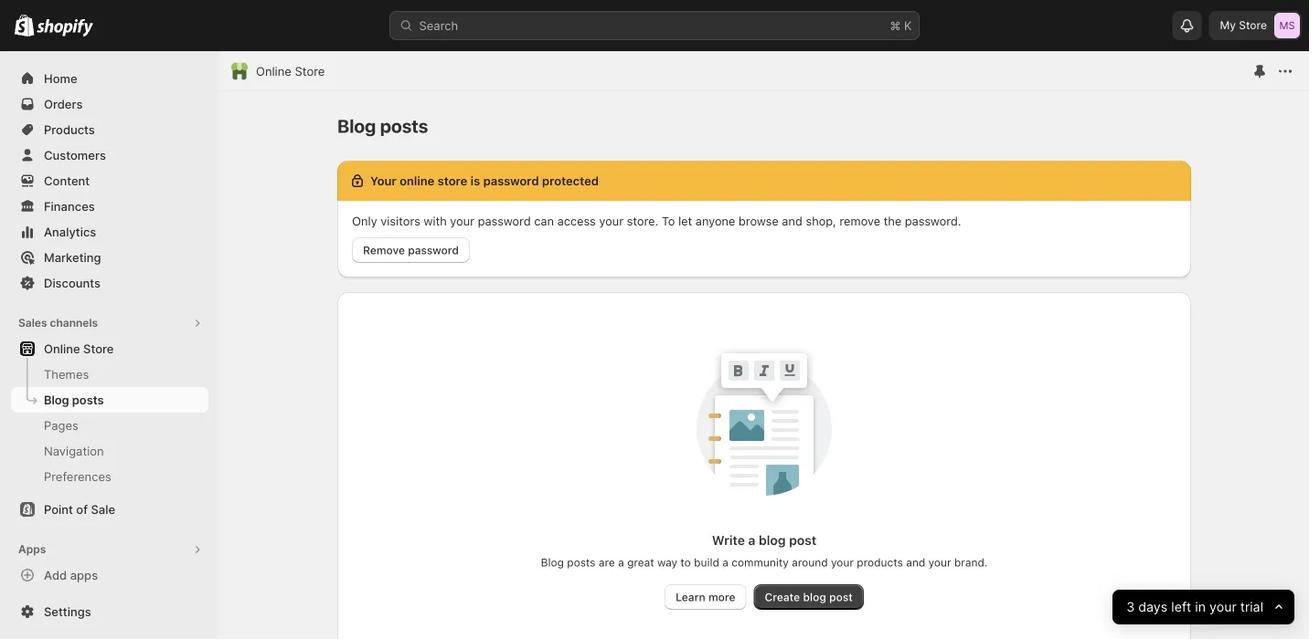 Task type: locate. For each thing, give the bounding box(es) containing it.
pages link
[[11, 413, 208, 439]]

1 vertical spatial store
[[295, 64, 325, 78]]

1 vertical spatial online
[[44, 342, 80, 356]]

home link
[[11, 66, 208, 91]]

search
[[419, 18, 458, 32]]

blog posts link
[[11, 388, 208, 413]]

store right my
[[1239, 19, 1267, 32]]

online right online store image
[[256, 64, 291, 78]]

in
[[1195, 600, 1206, 616]]

online store down channels on the left
[[44, 342, 114, 356]]

my store image
[[1274, 13, 1300, 38]]

0 vertical spatial online store
[[256, 64, 325, 78]]

your
[[1209, 600, 1236, 616]]

0 vertical spatial store
[[1239, 19, 1267, 32]]

online down the sales channels
[[44, 342, 80, 356]]

3 days left in your trial button
[[1112, 591, 1294, 625]]

products link
[[11, 117, 208, 143]]

store down the sales channels button
[[83, 342, 114, 356]]

orders
[[44, 97, 83, 111]]

analytics
[[44, 225, 96, 239]]

3
[[1126, 600, 1135, 616]]

point of sale
[[44, 503, 115, 517]]

point of sale button
[[0, 497, 219, 523]]

channels
[[50, 317, 98, 330]]

0 vertical spatial online
[[256, 64, 291, 78]]

store
[[1239, 19, 1267, 32], [295, 64, 325, 78], [83, 342, 114, 356]]

0 horizontal spatial store
[[83, 342, 114, 356]]

online store link right online store image
[[256, 62, 325, 80]]

home
[[44, 71, 77, 85]]

1 vertical spatial online store link
[[11, 336, 208, 362]]

0 horizontal spatial online store link
[[11, 336, 208, 362]]

days
[[1138, 600, 1167, 616]]

k
[[904, 18, 912, 32]]

shopify image
[[15, 14, 34, 36], [37, 19, 93, 37]]

pages
[[44, 419, 79, 433]]

settings link
[[11, 600, 208, 625]]

online store link down channels on the left
[[11, 336, 208, 362]]

online store
[[256, 64, 325, 78], [44, 342, 114, 356]]

2 vertical spatial store
[[83, 342, 114, 356]]

orders link
[[11, 91, 208, 117]]

store right online store image
[[295, 64, 325, 78]]

1 horizontal spatial online store
[[256, 64, 325, 78]]

0 vertical spatial online store link
[[256, 62, 325, 80]]

online store link
[[256, 62, 325, 80], [11, 336, 208, 362]]

blog posts
[[44, 393, 104, 407]]

2 horizontal spatial store
[[1239, 19, 1267, 32]]

online store right online store image
[[256, 64, 325, 78]]

finances link
[[11, 194, 208, 219]]

online
[[256, 64, 291, 78], [44, 342, 80, 356]]

0 horizontal spatial online store
[[44, 342, 114, 356]]

0 horizontal spatial online
[[44, 342, 80, 356]]

marketing link
[[11, 245, 208, 271]]

1 horizontal spatial online
[[256, 64, 291, 78]]

posts
[[72, 393, 104, 407]]

⌘ k
[[890, 18, 912, 32]]



Task type: describe. For each thing, give the bounding box(es) containing it.
content
[[44, 174, 90, 188]]

sales channels
[[18, 317, 98, 330]]

of
[[76, 503, 88, 517]]

1 horizontal spatial shopify image
[[37, 19, 93, 37]]

navigation link
[[11, 439, 208, 464]]

⌘
[[890, 18, 901, 32]]

sale
[[91, 503, 115, 517]]

settings
[[44, 605, 91, 619]]

my store
[[1220, 19, 1267, 32]]

left
[[1171, 600, 1191, 616]]

apps button
[[11, 538, 208, 563]]

1 horizontal spatial online store link
[[256, 62, 325, 80]]

preferences
[[44, 470, 111, 484]]

1 horizontal spatial store
[[295, 64, 325, 78]]

discounts
[[44, 276, 101, 290]]

analytics link
[[11, 219, 208, 245]]

finances
[[44, 199, 95, 213]]

my
[[1220, 19, 1236, 32]]

customers
[[44, 148, 106, 162]]

themes link
[[11, 362, 208, 388]]

0 horizontal spatial shopify image
[[15, 14, 34, 36]]

add apps button
[[11, 563, 208, 589]]

apps
[[70, 569, 98, 583]]

discounts link
[[11, 271, 208, 296]]

themes
[[44, 368, 89, 382]]

preferences link
[[11, 464, 208, 490]]

3 days left in your trial
[[1126, 600, 1263, 616]]

trial
[[1240, 600, 1263, 616]]

add
[[44, 569, 67, 583]]

point
[[44, 503, 73, 517]]

point of sale link
[[11, 497, 208, 523]]

navigation
[[44, 444, 104, 458]]

marketing
[[44, 250, 101, 265]]

products
[[44, 123, 95, 137]]

online store image
[[230, 62, 249, 80]]

sales channels button
[[11, 311, 208, 336]]

add apps
[[44, 569, 98, 583]]

content link
[[11, 168, 208, 194]]

sales
[[18, 317, 47, 330]]

apps
[[18, 543, 46, 557]]

1 vertical spatial online store
[[44, 342, 114, 356]]

customers link
[[11, 143, 208, 168]]

blog
[[44, 393, 69, 407]]



